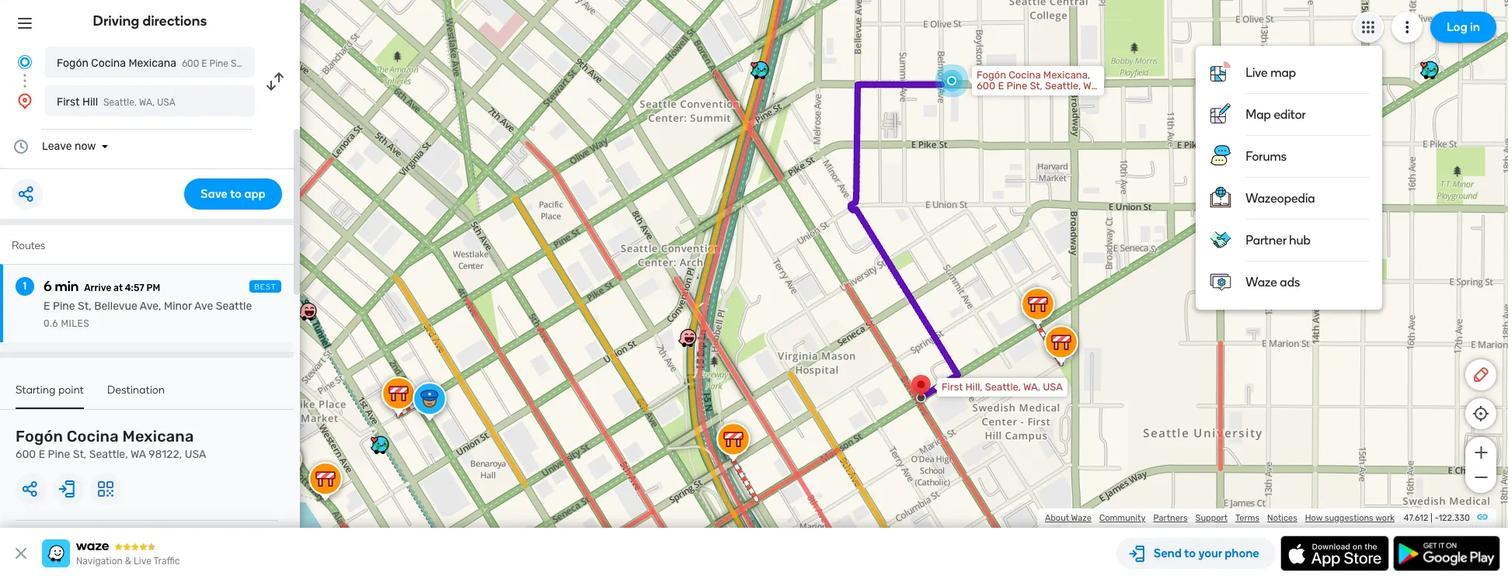 Task type: describe. For each thing, give the bounding box(es) containing it.
clock image
[[12, 138, 30, 156]]

st, for mexicana
[[73, 448, 87, 462]]

pencil image
[[1472, 366, 1490, 385]]

ave
[[194, 300, 213, 313]]

routes
[[12, 239, 45, 253]]

usa inside fogón cocina mexicana, 600 e pine st, seattle, wa 98122, usa
[[1010, 91, 1030, 103]]

4:57
[[125, 283, 144, 294]]

fogón cocina mexicana button
[[45, 47, 255, 78]]

wa for mexicana
[[130, 448, 146, 462]]

600 for mexicana,
[[977, 80, 996, 92]]

navigation & live traffic
[[76, 556, 180, 567]]

driving directions
[[93, 12, 207, 30]]

6
[[44, 278, 52, 295]]

122.330
[[1439, 514, 1470, 524]]

47.612 | -122.330
[[1404, 514, 1470, 524]]

6 min arrive at 4:57 pm
[[44, 278, 160, 295]]

seattle
[[216, 300, 252, 313]]

community link
[[1099, 514, 1146, 524]]

-
[[1435, 514, 1439, 524]]

e inside the e pine st, bellevue ave, minor ave seattle 0.6 miles
[[44, 300, 50, 313]]

location image
[[16, 92, 34, 110]]

leave now
[[42, 140, 96, 153]]

bellevue
[[94, 300, 137, 313]]

destination button
[[107, 384, 165, 408]]

47.612
[[1404, 514, 1429, 524]]

pine for mexicana
[[48, 448, 70, 462]]

x image
[[12, 545, 30, 563]]

arrive
[[84, 283, 111, 294]]

support
[[1196, 514, 1228, 524]]

fogón cocina mexicana, 600 e pine st, seattle, wa 98122, usa
[[977, 69, 1098, 103]]

st, for mexicana,
[[1030, 80, 1043, 92]]

at
[[114, 283, 123, 294]]

98122, for mexicana
[[149, 448, 182, 462]]

support link
[[1196, 514, 1228, 524]]

terms link
[[1235, 514, 1260, 524]]

about waze community partners support terms notices how suggestions work
[[1045, 514, 1395, 524]]

98122, for mexicana,
[[977, 91, 1008, 103]]

pine inside the e pine st, bellevue ave, minor ave seattle 0.6 miles
[[53, 300, 75, 313]]

mexicana,
[[1043, 69, 1090, 81]]

live
[[134, 556, 151, 567]]

cocina for fogón cocina mexicana 600 e pine st, seattle, wa 98122, usa
[[67, 427, 119, 446]]

seattle, inside fogón cocina mexicana, 600 e pine st, seattle, wa 98122, usa
[[1045, 80, 1081, 92]]

current location image
[[16, 53, 34, 71]]

best
[[254, 283, 277, 292]]

starting point
[[16, 384, 84, 397]]

about waze link
[[1045, 514, 1092, 524]]

miles
[[61, 319, 90, 329]]

fogón for fogón cocina mexicana 600 e pine st, seattle, wa 98122, usa
[[16, 427, 63, 446]]

fogón cocina mexicana
[[57, 57, 176, 70]]

fogón cocina mexicana 600 e pine st, seattle, wa 98122, usa
[[16, 427, 206, 462]]

driving
[[93, 12, 139, 30]]

seattle, inside first hill seattle, wa, usa
[[103, 97, 137, 108]]

seattle, inside 'fogón cocina mexicana 600 e pine st, seattle, wa 98122, usa'
[[89, 448, 128, 462]]

point
[[58, 384, 84, 397]]

usa inside 'fogón cocina mexicana 600 e pine st, seattle, wa 98122, usa'
[[185, 448, 206, 462]]

traffic
[[153, 556, 180, 567]]

e pine st, bellevue ave, minor ave seattle 0.6 miles
[[44, 300, 252, 329]]

starting point button
[[16, 384, 84, 409]]

zoom out image
[[1471, 469, 1491, 487]]

&
[[125, 556, 131, 567]]



Task type: vqa. For each thing, say whether or not it's contained in the screenshot.
FOGÓN related to Fogón Cocina Mexicana
yes



Task type: locate. For each thing, give the bounding box(es) containing it.
cocina inside button
[[91, 57, 126, 70]]

minor
[[164, 300, 192, 313]]

1 vertical spatial wa
[[130, 448, 146, 462]]

fogón inside fogón cocina mexicana, 600 e pine st, seattle, wa 98122, usa
[[977, 69, 1006, 81]]

cocina for fogón cocina mexicana
[[91, 57, 126, 70]]

wa inside fogón cocina mexicana, 600 e pine st, seattle, wa 98122, usa
[[1083, 80, 1098, 92]]

wa, inside first hill seattle, wa, usa
[[139, 97, 155, 108]]

cocina for fogón cocina mexicana, 600 e pine st, seattle, wa 98122, usa
[[1009, 69, 1041, 81]]

e left mexicana, on the top right
[[998, 80, 1004, 92]]

0 vertical spatial pine
[[1007, 80, 1027, 92]]

1 horizontal spatial 600
[[977, 80, 996, 92]]

600
[[977, 80, 996, 92], [16, 448, 36, 462]]

first hill, seattle, wa, usa
[[942, 382, 1063, 393]]

mexicana down driving directions
[[129, 57, 176, 70]]

usa inside first hill seattle, wa, usa
[[157, 97, 175, 108]]

0 vertical spatial st,
[[1030, 80, 1043, 92]]

mexicana for fogón cocina mexicana
[[129, 57, 176, 70]]

1 vertical spatial mexicana
[[122, 427, 194, 446]]

wa for mexicana,
[[1083, 80, 1098, 92]]

2 vertical spatial pine
[[48, 448, 70, 462]]

600 inside 'fogón cocina mexicana 600 e pine st, seattle, wa 98122, usa'
[[16, 448, 36, 462]]

mexicana inside button
[[129, 57, 176, 70]]

0 vertical spatial 98122,
[[977, 91, 1008, 103]]

fogón for fogón cocina mexicana, 600 e pine st, seattle, wa 98122, usa
[[977, 69, 1006, 81]]

leave
[[42, 140, 72, 153]]

st, up miles
[[78, 300, 91, 313]]

0 vertical spatial e
[[998, 80, 1004, 92]]

community
[[1099, 514, 1146, 524]]

first left hill, at right bottom
[[942, 382, 963, 393]]

how
[[1305, 514, 1323, 524]]

e inside 'fogón cocina mexicana 600 e pine st, seattle, wa 98122, usa'
[[39, 448, 45, 462]]

st, inside 'fogón cocina mexicana 600 e pine st, seattle, wa 98122, usa'
[[73, 448, 87, 462]]

0.6
[[44, 319, 58, 329]]

pine down min
[[53, 300, 75, 313]]

st, inside the e pine st, bellevue ave, minor ave seattle 0.6 miles
[[78, 300, 91, 313]]

0 vertical spatial wa,
[[139, 97, 155, 108]]

1 horizontal spatial wa,
[[1023, 382, 1040, 393]]

destination
[[107, 384, 165, 397]]

first for hill
[[57, 96, 80, 109]]

cocina
[[91, 57, 126, 70], [1009, 69, 1041, 81], [67, 427, 119, 446]]

fogón down starting point button
[[16, 427, 63, 446]]

0 vertical spatial first
[[57, 96, 80, 109]]

first
[[57, 96, 80, 109], [942, 382, 963, 393]]

0 vertical spatial mexicana
[[129, 57, 176, 70]]

usa
[[1010, 91, 1030, 103], [157, 97, 175, 108], [1043, 382, 1063, 393], [185, 448, 206, 462]]

cocina inside fogón cocina mexicana, 600 e pine st, seattle, wa 98122, usa
[[1009, 69, 1041, 81]]

1 vertical spatial e
[[44, 300, 50, 313]]

terms
[[1235, 514, 1260, 524]]

suggestions
[[1325, 514, 1374, 524]]

min
[[55, 278, 79, 295]]

st, left mexicana, on the top right
[[1030, 80, 1043, 92]]

1 vertical spatial first
[[942, 382, 963, 393]]

directions
[[143, 12, 207, 30]]

hill,
[[965, 382, 983, 393]]

e for mexicana
[[39, 448, 45, 462]]

hill
[[82, 96, 98, 109]]

fogón for fogón cocina mexicana
[[57, 57, 89, 70]]

pine left mexicana, on the top right
[[1007, 80, 1027, 92]]

wa inside 'fogón cocina mexicana 600 e pine st, seattle, wa 98122, usa'
[[130, 448, 146, 462]]

cocina down point
[[67, 427, 119, 446]]

600 inside fogón cocina mexicana, 600 e pine st, seattle, wa 98122, usa
[[977, 80, 996, 92]]

2 vertical spatial st,
[[73, 448, 87, 462]]

seattle,
[[1045, 80, 1081, 92], [103, 97, 137, 108], [985, 382, 1021, 393], [89, 448, 128, 462]]

1 vertical spatial 600
[[16, 448, 36, 462]]

ave,
[[140, 300, 161, 313]]

0 vertical spatial wa
[[1083, 80, 1098, 92]]

1 vertical spatial 98122,
[[149, 448, 182, 462]]

1 vertical spatial st,
[[78, 300, 91, 313]]

wa, down fogón cocina mexicana button
[[139, 97, 155, 108]]

st, down point
[[73, 448, 87, 462]]

fogón inside fogón cocina mexicana button
[[57, 57, 89, 70]]

e for mexicana,
[[998, 80, 1004, 92]]

notices link
[[1267, 514, 1297, 524]]

e
[[998, 80, 1004, 92], [44, 300, 50, 313], [39, 448, 45, 462]]

0 horizontal spatial 600
[[16, 448, 36, 462]]

zoom in image
[[1471, 444, 1491, 462]]

notices
[[1267, 514, 1297, 524]]

work
[[1375, 514, 1395, 524]]

partners
[[1153, 514, 1188, 524]]

wa, right hill, at right bottom
[[1023, 382, 1040, 393]]

mexicana inside 'fogón cocina mexicana 600 e pine st, seattle, wa 98122, usa'
[[122, 427, 194, 446]]

wa
[[1083, 80, 1098, 92], [130, 448, 146, 462]]

1 horizontal spatial wa
[[1083, 80, 1098, 92]]

waze
[[1071, 514, 1092, 524]]

2 vertical spatial e
[[39, 448, 45, 462]]

1 vertical spatial wa,
[[1023, 382, 1040, 393]]

0 vertical spatial 600
[[977, 80, 996, 92]]

fogón left mexicana, on the top right
[[977, 69, 1006, 81]]

e down starting point button
[[39, 448, 45, 462]]

98122, inside fogón cocina mexicana, 600 e pine st, seattle, wa 98122, usa
[[977, 91, 1008, 103]]

partners link
[[1153, 514, 1188, 524]]

wa, for hill
[[139, 97, 155, 108]]

e inside fogón cocina mexicana, 600 e pine st, seattle, wa 98122, usa
[[998, 80, 1004, 92]]

98122, inside 'fogón cocina mexicana 600 e pine st, seattle, wa 98122, usa'
[[149, 448, 182, 462]]

cocina left mexicana, on the top right
[[1009, 69, 1041, 81]]

1 horizontal spatial 98122,
[[977, 91, 1008, 103]]

1 horizontal spatial first
[[942, 382, 963, 393]]

pine inside 'fogón cocina mexicana 600 e pine st, seattle, wa 98122, usa'
[[48, 448, 70, 462]]

first left 'hill'
[[57, 96, 80, 109]]

mexicana for fogón cocina mexicana 600 e pine st, seattle, wa 98122, usa
[[122, 427, 194, 446]]

pm
[[147, 283, 160, 294]]

starting
[[16, 384, 56, 397]]

98122,
[[977, 91, 1008, 103], [149, 448, 182, 462]]

0 horizontal spatial first
[[57, 96, 80, 109]]

link image
[[1476, 511, 1489, 524]]

e up 0.6
[[44, 300, 50, 313]]

first for hill,
[[942, 382, 963, 393]]

cocina inside 'fogón cocina mexicana 600 e pine st, seattle, wa 98122, usa'
[[67, 427, 119, 446]]

st,
[[1030, 80, 1043, 92], [78, 300, 91, 313], [73, 448, 87, 462]]

pine
[[1007, 80, 1027, 92], [53, 300, 75, 313], [48, 448, 70, 462]]

about
[[1045, 514, 1069, 524]]

st, inside fogón cocina mexicana, 600 e pine st, seattle, wa 98122, usa
[[1030, 80, 1043, 92]]

how suggestions work link
[[1305, 514, 1395, 524]]

wa,
[[139, 97, 155, 108], [1023, 382, 1040, 393]]

first hill seattle, wa, usa
[[57, 96, 175, 109]]

pine down starting point button
[[48, 448, 70, 462]]

wa, for hill,
[[1023, 382, 1040, 393]]

fogón
[[57, 57, 89, 70], [977, 69, 1006, 81], [16, 427, 63, 446]]

now
[[75, 140, 96, 153]]

fogón up 'hill'
[[57, 57, 89, 70]]

navigation
[[76, 556, 123, 567]]

1 vertical spatial pine
[[53, 300, 75, 313]]

mexicana down destination 'button'
[[122, 427, 194, 446]]

mexicana
[[129, 57, 176, 70], [122, 427, 194, 446]]

0 horizontal spatial wa
[[130, 448, 146, 462]]

pine for mexicana,
[[1007, 80, 1027, 92]]

600 for mexicana
[[16, 448, 36, 462]]

cocina up first hill seattle, wa, usa
[[91, 57, 126, 70]]

fogón inside 'fogón cocina mexicana 600 e pine st, seattle, wa 98122, usa'
[[16, 427, 63, 446]]

0 horizontal spatial 98122,
[[149, 448, 182, 462]]

0 horizontal spatial wa,
[[139, 97, 155, 108]]

pine inside fogón cocina mexicana, 600 e pine st, seattle, wa 98122, usa
[[1007, 80, 1027, 92]]

1
[[23, 280, 27, 293]]

|
[[1431, 514, 1433, 524]]



